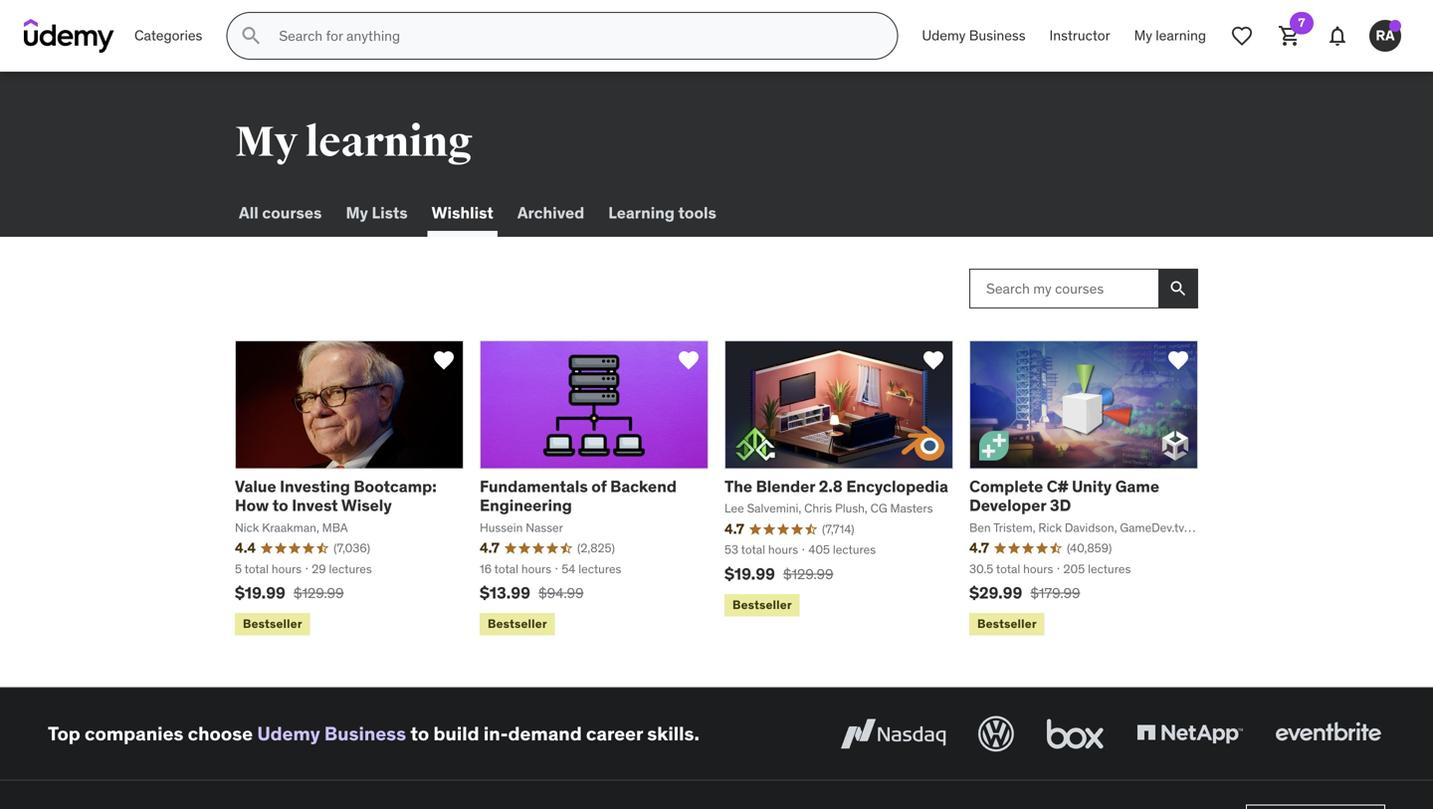 Task type: vqa. For each thing, say whether or not it's contained in the screenshot.
the 5 total hours
yes



Task type: describe. For each thing, give the bounding box(es) containing it.
lee
[[725, 501, 744, 516]]

developer
[[970, 495, 1047, 516]]

my lists
[[346, 202, 408, 223]]

top
[[48, 722, 80, 746]]

how
[[235, 495, 269, 516]]

5
[[235, 561, 242, 577]]

to inside the value investing bootcamp: how to invest wisely nick kraakman, mba
[[272, 495, 288, 516]]

(7,714)
[[822, 521, 855, 537]]

search image
[[1169, 279, 1189, 299]]

hours for nasser
[[522, 561, 552, 577]]

udemy inside udemy business "link"
[[922, 27, 966, 44]]

davidson,
[[1065, 520, 1117, 535]]

16
[[480, 561, 492, 577]]

3d
[[1050, 495, 1071, 516]]

all courses
[[239, 202, 322, 223]]

7036 reviews element
[[334, 540, 370, 557]]

courses
[[262, 202, 322, 223]]

30.5 total hours
[[970, 561, 1053, 577]]

total for lee
[[741, 542, 765, 558]]

29
[[312, 561, 326, 577]]

0 horizontal spatial udemy business link
[[257, 722, 406, 746]]

fundamentals
[[480, 476, 588, 497]]

total for to
[[244, 561, 269, 577]]

nasser
[[526, 520, 563, 535]]

fundamentals of backend engineering hussein nasser
[[480, 476, 677, 535]]

$129.99 for salvemini,
[[783, 565, 834, 583]]

4.7 for lee
[[725, 520, 745, 538]]

5 total hours
[[235, 561, 302, 577]]

archived
[[517, 202, 585, 223]]

lists
[[372, 202, 408, 223]]

lectures for invest
[[329, 561, 372, 577]]

remove from wishlist image for value investing bootcamp: how to invest wisely
[[432, 348, 456, 372]]

choose
[[188, 722, 253, 746]]

205 lectures
[[1064, 561, 1131, 577]]

mba
[[322, 520, 348, 535]]

$179.99
[[1031, 584, 1081, 602]]

my lists link
[[342, 189, 412, 237]]

the blender 2.8 encyclopedia lee salvemini, chris plush, cg masters
[[725, 476, 948, 516]]

hours for salvemini,
[[768, 542, 798, 558]]

lectures for salvemini,
[[833, 542, 876, 558]]

my learning link
[[1122, 12, 1218, 60]]

$19.99 for lee
[[725, 564, 775, 584]]

tools
[[678, 202, 717, 223]]

you have alerts image
[[1390, 20, 1402, 32]]

skills.
[[647, 722, 700, 746]]

4.7 for hussein
[[480, 539, 500, 557]]

4.7 for developer
[[970, 539, 989, 557]]

encyclopedia
[[846, 476, 948, 497]]

team,
[[970, 537, 1001, 552]]

$29.99 $179.99
[[970, 583, 1081, 603]]

$94.99
[[539, 584, 584, 602]]

fundamentals of backend engineering link
[[480, 476, 677, 516]]

salvemini,
[[747, 501, 802, 516]]

1 horizontal spatial my learning
[[1134, 27, 1206, 44]]

top companies choose udemy business to build in-demand career skills.
[[48, 722, 700, 746]]

ra link
[[1362, 12, 1409, 60]]

4.4
[[235, 539, 256, 557]]

wishlist
[[432, 202, 494, 223]]

7 link
[[1266, 12, 1314, 60]]

learning tools link
[[604, 189, 721, 237]]

$13.99
[[480, 583, 531, 603]]

cg
[[871, 501, 888, 516]]

1 vertical spatial learning
[[305, 116, 473, 168]]

53
[[725, 542, 739, 558]]

the
[[725, 476, 753, 497]]

Search my courses text field
[[970, 269, 1159, 309]]

(7,036)
[[334, 541, 370, 556]]

chris
[[804, 501, 832, 516]]

masters
[[890, 501, 933, 516]]

instructor
[[1050, 27, 1110, 44]]

405
[[809, 542, 830, 558]]

kraakman,
[[262, 520, 319, 535]]

$13.99 $94.99
[[480, 583, 584, 603]]

405 lectures
[[809, 542, 876, 558]]

1 vertical spatial udemy
[[257, 722, 320, 746]]

categories
[[134, 27, 202, 44]]

gary
[[1004, 537, 1029, 552]]

value
[[235, 476, 276, 497]]

wishlist link
[[428, 189, 498, 237]]

total for hussein
[[494, 561, 519, 577]]

companies
[[85, 722, 184, 746]]

ra
[[1376, 26, 1395, 44]]

1 horizontal spatial to
[[410, 722, 429, 746]]

nick
[[235, 520, 259, 535]]

all courses link
[[235, 189, 326, 237]]

remove from wishlist image for the blender 2.8 encyclopedia
[[922, 348, 946, 372]]

volkswagen image
[[975, 712, 1018, 756]]

hours for invest
[[272, 561, 302, 577]]

all
[[239, 202, 259, 223]]

archived link
[[513, 189, 588, 237]]

pettie
[[1032, 537, 1064, 552]]

nasdaq image
[[836, 712, 951, 756]]

instructor link
[[1038, 12, 1122, 60]]



Task type: locate. For each thing, give the bounding box(es) containing it.
bestseller down $13.99 on the left of page
[[488, 616, 547, 632]]

netapp image
[[1133, 712, 1247, 756]]

$19.99 $129.99 down the 5 total hours
[[235, 583, 344, 603]]

0 horizontal spatial business
[[324, 722, 406, 746]]

1 horizontal spatial $19.99 $129.99
[[725, 564, 834, 584]]

0 vertical spatial udemy
[[922, 27, 966, 44]]

2.8
[[819, 476, 843, 497]]

1 remove from wishlist image from the left
[[432, 348, 456, 372]]

to
[[272, 495, 288, 516], [410, 722, 429, 746]]

eventbrite image
[[1271, 712, 1386, 756]]

hussein
[[480, 520, 523, 535]]

blender
[[756, 476, 815, 497]]

1 horizontal spatial udemy business link
[[910, 12, 1038, 60]]

career
[[586, 722, 643, 746]]

bestseller for hussein
[[488, 616, 547, 632]]

0 horizontal spatial remove from wishlist image
[[677, 348, 701, 372]]

7714 reviews element
[[822, 521, 855, 538]]

4.7 up 16
[[480, 539, 500, 557]]

lectures for nasser
[[579, 561, 622, 577]]

2 horizontal spatial my
[[1134, 27, 1153, 44]]

0 vertical spatial to
[[272, 495, 288, 516]]

bestseller for to
[[243, 616, 302, 632]]

$19.99 for to
[[235, 583, 286, 603]]

1 vertical spatial udemy business link
[[257, 722, 406, 746]]

lectures down 7036 reviews element
[[329, 561, 372, 577]]

hours left '29'
[[272, 561, 302, 577]]

lectures down 7714 reviews element
[[833, 542, 876, 558]]

build
[[433, 722, 479, 746]]

to up kraakman,
[[272, 495, 288, 516]]

4.7
[[725, 520, 745, 538], [480, 539, 500, 557], [970, 539, 989, 557]]

my right instructor on the top right
[[1134, 27, 1153, 44]]

demand
[[508, 722, 582, 746]]

1 vertical spatial business
[[324, 722, 406, 746]]

0 vertical spatial my
[[1134, 27, 1153, 44]]

learning
[[1156, 27, 1206, 44], [305, 116, 473, 168]]

lectures down 2825 reviews element
[[579, 561, 622, 577]]

205
[[1064, 561, 1085, 577]]

bestseller down the 5 total hours
[[243, 616, 302, 632]]

0 vertical spatial business
[[969, 27, 1026, 44]]

$19.99 $129.99 for salvemini,
[[725, 564, 834, 584]]

16 total hours
[[480, 561, 552, 577]]

4.7 down ben in the bottom right of the page
[[970, 539, 989, 557]]

hours
[[768, 542, 798, 558], [272, 561, 302, 577], [522, 561, 552, 577], [1023, 561, 1053, 577]]

total right 5
[[244, 561, 269, 577]]

hours up $13.99 $94.99 at the bottom
[[522, 561, 552, 577]]

0 horizontal spatial 4.7
[[480, 539, 500, 557]]

2 vertical spatial my
[[346, 202, 368, 223]]

in-
[[484, 722, 508, 746]]

remove from wishlist image for fundamentals of backend engineering
[[677, 348, 701, 372]]

engineering
[[480, 495, 572, 516]]

c#
[[1047, 476, 1068, 497]]

7
[[1298, 15, 1305, 30]]

$129.99 down 405
[[783, 565, 834, 583]]

1 horizontal spatial business
[[969, 27, 1026, 44]]

1 vertical spatial my learning
[[235, 116, 473, 168]]

bestseller for developer
[[977, 616, 1037, 632]]

remove from wishlist image
[[432, 348, 456, 372], [1167, 348, 1191, 372]]

53 total hours
[[725, 542, 798, 558]]

0 horizontal spatial my learning
[[235, 116, 473, 168]]

business left build
[[324, 722, 406, 746]]

total
[[741, 542, 765, 558], [244, 561, 269, 577], [494, 561, 519, 577], [996, 561, 1021, 577]]

udemy business
[[922, 27, 1026, 44]]

my for 'my learning' link
[[1134, 27, 1153, 44]]

complete c# unity game developer 3d link
[[970, 476, 1160, 516]]

learning
[[608, 202, 675, 223]]

my learning up my lists
[[235, 116, 473, 168]]

complete
[[970, 476, 1043, 497]]

my learning
[[1134, 27, 1206, 44], [235, 116, 473, 168]]

40859 reviews element
[[1067, 540, 1112, 557]]

0 horizontal spatial my
[[235, 116, 298, 168]]

30.5
[[970, 561, 994, 577]]

0 horizontal spatial $129.99
[[294, 584, 344, 602]]

$29.99
[[970, 583, 1023, 603]]

bootcamp:
[[354, 476, 437, 497]]

udemy image
[[24, 19, 114, 53]]

2 horizontal spatial 4.7
[[970, 539, 989, 557]]

29 lectures
[[312, 561, 372, 577]]

2 remove from wishlist image from the left
[[922, 348, 946, 372]]

1 horizontal spatial 4.7
[[725, 520, 745, 538]]

$19.99 $129.99 down 53 total hours
[[725, 564, 834, 584]]

1 horizontal spatial $129.99
[[783, 565, 834, 583]]

2 remove from wishlist image from the left
[[1167, 348, 1191, 372]]

my left lists
[[346, 202, 368, 223]]

backend
[[610, 476, 677, 497]]

bestseller down $29.99
[[977, 616, 1037, 632]]

invest
[[292, 495, 338, 516]]

0 vertical spatial udemy business link
[[910, 12, 1038, 60]]

my
[[1134, 27, 1153, 44], [235, 116, 298, 168], [346, 202, 368, 223]]

rick
[[1039, 520, 1062, 535]]

0 horizontal spatial udemy
[[257, 722, 320, 746]]

lectures down the 40859 reviews element
[[1088, 561, 1131, 577]]

hours for 3d
[[1023, 561, 1053, 577]]

1 horizontal spatial udemy
[[922, 27, 966, 44]]

plush,
[[835, 501, 868, 516]]

0 horizontal spatial remove from wishlist image
[[432, 348, 456, 372]]

Search for anything text field
[[275, 19, 873, 53]]

my for "my lists" link
[[346, 202, 368, 223]]

$129.99 for invest
[[294, 584, 344, 602]]

total down gary
[[996, 561, 1021, 577]]

remove from wishlist image
[[677, 348, 701, 372], [922, 348, 946, 372]]

learning tools
[[608, 202, 717, 223]]

investing
[[280, 476, 350, 497]]

tristem,
[[994, 520, 1036, 535]]

submit search image
[[239, 24, 263, 48]]

to left build
[[410, 722, 429, 746]]

total for developer
[[996, 561, 1021, 577]]

1 horizontal spatial $19.99
[[725, 564, 775, 584]]

bestseller down 53 total hours
[[733, 597, 792, 613]]

0 horizontal spatial to
[[272, 495, 288, 516]]

1 horizontal spatial my
[[346, 202, 368, 223]]

0 vertical spatial $129.99
[[783, 565, 834, 583]]

categories button
[[122, 12, 214, 60]]

(40,859)
[[1067, 541, 1112, 556]]

$129.99 down '29'
[[294, 584, 344, 602]]

gamedev.tv
[[1120, 520, 1184, 535]]

$19.99 $129.99
[[725, 564, 834, 584], [235, 583, 344, 603]]

1 vertical spatial to
[[410, 722, 429, 746]]

$19.99
[[725, 564, 775, 584], [235, 583, 286, 603]]

udemy business link
[[910, 12, 1038, 60], [257, 722, 406, 746]]

$19.99 down 53 total hours
[[725, 564, 775, 584]]

hours down pettie
[[1023, 561, 1053, 577]]

value investing bootcamp: how to invest wisely link
[[235, 476, 437, 516]]

0 vertical spatial my learning
[[1134, 27, 1206, 44]]

54
[[562, 561, 576, 577]]

total right the 53
[[741, 542, 765, 558]]

udemy
[[922, 27, 966, 44], [257, 722, 320, 746]]

game
[[1116, 476, 1160, 497]]

ben
[[970, 520, 991, 535]]

$19.99 down the 5 total hours
[[235, 583, 286, 603]]

lectures for 3d
[[1088, 561, 1131, 577]]

1 vertical spatial my
[[235, 116, 298, 168]]

wishlist image
[[1230, 24, 1254, 48]]

learning up lists
[[305, 116, 473, 168]]

unity
[[1072, 476, 1112, 497]]

2825 reviews element
[[577, 540, 615, 557]]

1 remove from wishlist image from the left
[[677, 348, 701, 372]]

learning left wishlist image in the right of the page
[[1156, 27, 1206, 44]]

lectures
[[833, 542, 876, 558], [329, 561, 372, 577], [579, 561, 622, 577], [1088, 561, 1131, 577]]

(2,825)
[[577, 541, 615, 556]]

0 horizontal spatial learning
[[305, 116, 473, 168]]

4.7 down "lee"
[[725, 520, 745, 538]]

business left instructor on the top right
[[969, 27, 1026, 44]]

1 horizontal spatial remove from wishlist image
[[1167, 348, 1191, 372]]

0 horizontal spatial $19.99
[[235, 583, 286, 603]]

1 vertical spatial $129.99
[[294, 584, 344, 602]]

bestseller
[[733, 597, 792, 613], [243, 616, 302, 632], [488, 616, 547, 632], [977, 616, 1037, 632]]

box image
[[1042, 712, 1109, 756]]

0 vertical spatial learning
[[1156, 27, 1206, 44]]

my learning left wishlist image in the right of the page
[[1134, 27, 1206, 44]]

hours left 405
[[768, 542, 798, 558]]

total right 16
[[494, 561, 519, 577]]

1 horizontal spatial remove from wishlist image
[[922, 348, 946, 372]]

54 lectures
[[562, 561, 622, 577]]

my up all courses
[[235, 116, 298, 168]]

$19.99 $129.99 for invest
[[235, 583, 344, 603]]

1 horizontal spatial learning
[[1156, 27, 1206, 44]]

value investing bootcamp: how to invest wisely nick kraakman, mba
[[235, 476, 437, 535]]

bestseller for lee
[[733, 597, 792, 613]]

of
[[592, 476, 607, 497]]

remove from wishlist image for complete c# unity game developer 3d
[[1167, 348, 1191, 372]]

the blender 2.8 encyclopedia link
[[725, 476, 948, 497]]

complete c# unity game developer 3d ben tristem, rick davidson, gamedev.tv team, gary pettie
[[970, 476, 1184, 552]]

shopping cart with 7 items image
[[1278, 24, 1302, 48]]

wisely
[[341, 495, 392, 516]]

notifications image
[[1326, 24, 1350, 48]]

0 horizontal spatial $19.99 $129.99
[[235, 583, 344, 603]]



